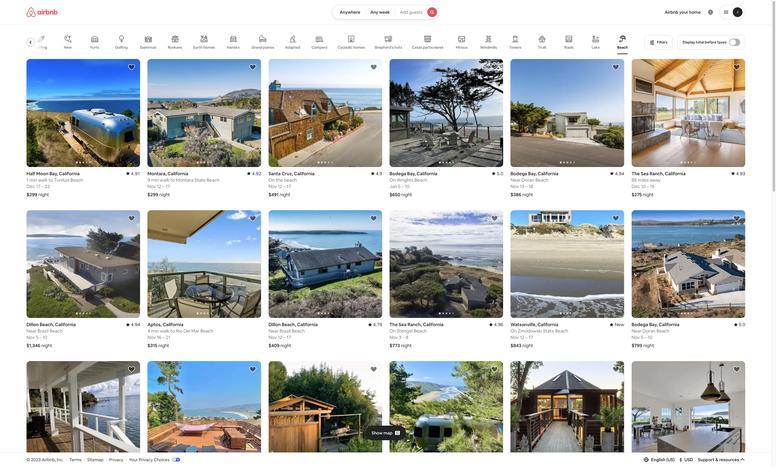 Task type: describe. For each thing, give the bounding box(es) containing it.
lake
[[592, 45, 600, 50]]

bay, inside half moon bay, california 1 min walk to tunitas beach dec 17 – 22 $299 night
[[49, 171, 58, 177]]

night inside bodega bay, california on wrights beach jan 5 – 10 $650 night
[[401, 192, 412, 198]]

state inside montara, california 9 min walk to montara state beach nov 12 – 17 $299 night
[[194, 177, 206, 183]]

– inside bodega bay, california near doran beach nov 13 – 18 $386 night
[[526, 184, 528, 189]]

– inside the sea ranch, california 86 miles away dec 10 – 15 $275 night
[[647, 184, 649, 189]]

state inside watsonville, california on zmudowski state beach nov 12 – 17 $843 night
[[543, 329, 554, 334]]

doran for 18
[[522, 177, 535, 183]]

near for bodega bay, california near doran beach nov 13 – 18 $386 night
[[511, 177, 521, 183]]

away
[[650, 177, 661, 183]]

22
[[45, 184, 50, 189]]

nov inside the sea ranch, california on stengel beach nov 3 – 8 $773 night
[[390, 335, 398, 341]]

yurts
[[90, 45, 99, 50]]

dec inside the sea ranch, california 86 miles away dec 10 – 15 $275 night
[[632, 184, 640, 189]]

night inside dillon beach, california near brazil beach nov 12 – 17 $409 night
[[280, 343, 291, 349]]

cycladic homes
[[338, 45, 365, 50]]

min inside half moon bay, california 1 min walk to tunitas beach dec 17 – 22 $299 night
[[29, 177, 37, 183]]

night inside santa cruz, california on the beach nov 12 – 17 $491 night
[[280, 192, 291, 198]]

half
[[26, 171, 35, 177]]

4
[[147, 329, 150, 334]]

bodega for bodega bay, california near doran beach nov 13 – 18 $386 night
[[511, 171, 527, 177]]

show map button
[[366, 426, 406, 441]]

brazil for 17
[[280, 329, 291, 334]]

add to wishlist: san rafael, california image
[[128, 366, 135, 374]]

– inside the sea ranch, california on stengel beach nov 3 – 8 $773 night
[[403, 335, 405, 341]]

night inside watsonville, california on zmudowski state beach nov 12 – 17 $843 night
[[523, 343, 533, 349]]

– inside half moon bay, california 1 min walk to tunitas beach dec 17 – 22 $299 night
[[41, 184, 44, 189]]

montara, california 9 min walk to montara state beach nov 12 – 17 $299 night
[[147, 171, 220, 198]]

support & resources button
[[699, 458, 746, 463]]

5.0 for bodega bay, california on wrights beach jan 5 – 10 $650 night
[[497, 171, 503, 177]]

beach inside bodega bay, california on wrights beach jan 5 – 10 $650 night
[[415, 177, 427, 183]]

particulares
[[423, 45, 444, 50]]

total
[[696, 40, 705, 45]]

9
[[147, 177, 150, 183]]

4.96
[[494, 322, 503, 328]]

4.93
[[736, 171, 746, 177]]

night inside montara, california 9 min walk to montara state beach nov 12 – 17 $299 night
[[159, 192, 170, 198]]

13
[[520, 184, 525, 189]]

trulli
[[538, 45, 547, 50]]

resources
[[720, 458, 740, 463]]

english (us) button
[[644, 458, 675, 463]]

bodega for bodega bay, california near doran beach nov 5 – 10 $799 night
[[632, 322, 649, 328]]

4.93 out of 5 average rating image
[[732, 171, 746, 177]]

california inside dillon beach, california near brazil beach nov 5 – 10 $1,346 night
[[55, 322, 76, 328]]

california inside aptos, california 4 min walk to rio del mar beach nov 16 – 21 $315 night
[[163, 322, 183, 328]]

$275
[[632, 192, 642, 198]]

4.96 out of 5 average rating image
[[489, 322, 503, 328]]

add to wishlist: dillon beach, california image
[[370, 215, 377, 222]]

casas
[[412, 45, 422, 50]]

sea for stengel
[[399, 322, 407, 328]]

add to wishlist: watsonville, california image
[[612, 215, 620, 222]]

beach inside dillon beach, california near brazil beach nov 12 – 17 $409 night
[[292, 329, 305, 334]]

to inside half moon bay, california 1 min walk to tunitas beach dec 17 – 22 $299 night
[[48, 177, 53, 183]]

bay, for bodega bay, california near doran beach nov 5 – 10 $799 night
[[649, 322, 658, 328]]

doran for 10
[[643, 329, 656, 334]]

1 privacy from the left
[[109, 458, 123, 463]]

– inside santa cruz, california on the beach nov 12 – 17 $491 night
[[283, 184, 286, 189]]

dillon beach, california near brazil beach nov 12 – 17 $409 night
[[269, 322, 318, 349]]

display total before taxes button
[[678, 35, 746, 50]]

bodega for bodega bay, california on wrights beach jan 5 – 10 $650 night
[[390, 171, 406, 177]]

privacy link
[[109, 458, 123, 463]]

to for montara,
[[170, 177, 175, 183]]

ryokans
[[168, 45, 182, 50]]

12 inside montara, california 9 min walk to montara state beach nov 12 – 17 $299 night
[[157, 184, 161, 189]]

add to wishlist: pacifica, california image
[[249, 366, 256, 374]]

before
[[705, 40, 717, 45]]

huts
[[395, 45, 402, 50]]

campers
[[312, 45, 327, 50]]

– inside aptos, california 4 min walk to rio del mar beach nov 16 – 21 $315 night
[[162, 335, 165, 341]]

4.92
[[252, 171, 261, 177]]

brazil for 10
[[37, 329, 49, 334]]

riads
[[565, 45, 574, 50]]

bodega bay, california near doran beach nov 5 – 10 $799 night
[[632, 322, 680, 349]]

$299 inside half moon bay, california 1 min walk to tunitas beach dec 17 – 22 $299 night
[[26, 192, 37, 198]]

map
[[384, 431, 393, 436]]

add to wishlist: bodega bay, california image
[[612, 64, 620, 71]]

17 inside half moon bay, california 1 min walk to tunitas beach dec 17 – 22 $299 night
[[36, 184, 40, 189]]

grand pianos
[[252, 45, 274, 50]]

2 · from the left
[[84, 458, 85, 463]]

del
[[183, 329, 190, 334]]

to for aptos,
[[170, 329, 175, 334]]

(us)
[[667, 458, 675, 463]]

4.92 out of 5 average rating image
[[247, 171, 261, 177]]

– inside watsonville, california on zmudowski state beach nov 12 – 17 $843 night
[[526, 335, 528, 341]]

night inside bodega bay, california near doran beach nov 5 – 10 $799 night
[[644, 343, 654, 349]]

display total before taxes
[[683, 40, 727, 45]]

california inside the sea ranch, california on stengel beach nov 3 – 8 $773 night
[[423, 322, 444, 328]]

beach inside montara, california 9 min walk to montara state beach nov 12 – 17 $299 night
[[207, 177, 220, 183]]

nov inside aptos, california 4 min walk to rio del mar beach nov 16 – 21 $315 night
[[147, 335, 156, 341]]

nov inside montara, california 9 min walk to montara state beach nov 12 – 17 $299 night
[[147, 184, 156, 189]]

beach inside the sea ranch, california on stengel beach nov 3 – 8 $773 night
[[414, 329, 427, 334]]

– inside bodega bay, california on wrights beach jan 5 – 10 $650 night
[[402, 184, 404, 189]]

earth
[[193, 45, 203, 50]]

miles
[[638, 177, 649, 183]]

adapted
[[285, 45, 300, 50]]

1 horizontal spatial add to wishlist: half moon bay, california image
[[491, 366, 499, 374]]

dillon for dillon beach, california near brazil beach nov 12 – 17 $409 night
[[269, 322, 281, 328]]

17 for dillon
[[287, 335, 291, 341]]

night inside bodega bay, california near doran beach nov 13 – 18 $386 night
[[523, 192, 533, 198]]

the sea ranch, california on stengel beach nov 3 – 8 $773 night
[[390, 322, 444, 349]]

on inside bodega bay, california on wrights beach jan 5 – 10 $650 night
[[390, 177, 396, 183]]

homes for cycladic homes
[[353, 45, 365, 50]]

profile element
[[447, 0, 746, 24]]

add
[[400, 9, 409, 15]]

4 · from the left
[[126, 458, 127, 463]]

anywhere
[[340, 9, 361, 15]]

filters
[[657, 40, 668, 45]]

ranch, for beach
[[408, 322, 422, 328]]

bay, for bodega bay, california near doran beach nov 13 – 18 $386 night
[[528, 171, 537, 177]]

4.9 out of 5 average rating image
[[371, 171, 382, 177]]

$315
[[147, 343, 157, 349]]

1
[[26, 177, 28, 183]]

5 for wrights
[[398, 184, 401, 189]]

$843
[[511, 343, 522, 349]]

english (us)
[[652, 458, 675, 463]]

nov for bodega bay, california near doran beach nov 13 – 18 $386 night
[[511, 184, 519, 189]]

montara,
[[147, 171, 167, 177]]

&
[[716, 458, 719, 463]]

filters button
[[645, 35, 673, 50]]

california inside montara, california 9 min walk to montara state beach nov 12 – 17 $299 night
[[168, 171, 188, 177]]

anywhere button
[[332, 5, 366, 20]]

beach inside aptos, california 4 min walk to rio del mar beach nov 16 – 21 $315 night
[[200, 329, 213, 334]]

night inside the sea ranch, california on stengel beach nov 3 – 8 $773 night
[[401, 343, 412, 349]]

3 · from the left
[[106, 458, 107, 463]]

jan
[[390, 184, 397, 189]]

12 for dillon beach, california
[[278, 335, 282, 341]]

support
[[699, 458, 715, 463]]

dillon for dillon beach, california near brazil beach nov 5 – 10 $1,346 night
[[26, 322, 39, 328]]

$799
[[632, 343, 643, 349]]

21
[[166, 335, 170, 341]]

bodega bay, california near doran beach nov 13 – 18 $386 night
[[511, 171, 559, 198]]

beach inside bodega bay, california near doran beach nov 5 – 10 $799 night
[[657, 329, 670, 334]]

2023
[[31, 458, 41, 463]]

0 horizontal spatial add to wishlist: half moon bay, california image
[[128, 64, 135, 71]]

your
[[129, 458, 138, 463]]

taxes
[[718, 40, 727, 45]]

stengel
[[397, 329, 413, 334]]

hanoks
[[227, 45, 240, 50]]

5 for doran
[[641, 335, 644, 341]]

watsonville,
[[511, 322, 537, 328]]

night inside dillon beach, california near brazil beach nov 5 – 10 $1,346 night
[[41, 343, 52, 349]]

walk inside half moon bay, california 1 min walk to tunitas beach dec 17 – 22 $299 night
[[38, 177, 48, 183]]

bodega bay, california on wrights beach jan 5 – 10 $650 night
[[390, 171, 438, 198]]

add to wishlist: the sea ranch, california image
[[733, 64, 741, 71]]

2 horizontal spatial add to wishlist: half moon bay, california image
[[733, 366, 741, 374]]

4.9
[[376, 171, 382, 177]]

beach inside dillon beach, california near brazil beach nov 5 – 10 $1,346 night
[[50, 329, 63, 334]]

10 for bodega bay, california near doran beach nov 5 – 10 $799 night
[[648, 335, 653, 341]]

earth homes
[[193, 45, 215, 50]]

near for bodega bay, california near doran beach nov 5 – 10 $799 night
[[632, 329, 642, 334]]

any week button
[[365, 5, 395, 20]]

nov for bodega bay, california near doran beach nov 5 – 10 $799 night
[[632, 335, 640, 341]]

display
[[683, 40, 696, 45]]

$386
[[511, 192, 522, 198]]

california inside the sea ranch, california 86 miles away dec 10 – 15 $275 night
[[665, 171, 686, 177]]

airbnb your home
[[665, 9, 701, 15]]

$299 inside montara, california 9 min walk to montara state beach nov 12 – 17 $299 night
[[147, 192, 158, 198]]

ranch, for away
[[650, 171, 664, 177]]

your
[[680, 9, 689, 15]]

beach, for nov 5 – 10
[[40, 322, 54, 328]]

2 privacy from the left
[[139, 458, 153, 463]]

12 for watsonville, california
[[520, 335, 525, 341]]

choices
[[154, 458, 170, 463]]

night inside aptos, california 4 min walk to rio del mar beach nov 16 – 21 $315 night
[[158, 343, 169, 349]]

sitemap link
[[87, 458, 104, 463]]

$409
[[269, 343, 280, 349]]

moon
[[36, 171, 48, 177]]

on inside santa cruz, california on the beach nov 12 – 17 $491 night
[[269, 177, 275, 183]]

4.91
[[131, 171, 140, 177]]

10 inside the sea ranch, california 86 miles away dec 10 – 15 $275 night
[[641, 184, 646, 189]]



Task type: vqa. For each thing, say whether or not it's contained in the screenshot.
from within the "During This Time In The Resource Center. You Can Find The Latest Information On Our Covid-19 Response, From Policy Updates To Resources For Hosts And Guests."
no



Task type: locate. For each thing, give the bounding box(es) containing it.
nov left 13
[[511, 184, 519, 189]]

5 up $799
[[641, 335, 644, 341]]

the up 86
[[632, 171, 640, 177]]

home
[[690, 9, 701, 15]]

to left montara
[[170, 177, 175, 183]]

$299 down 9 on the left top of the page
[[147, 192, 158, 198]]

privacy left your
[[109, 458, 123, 463]]

ranch,
[[650, 171, 664, 177], [408, 322, 422, 328]]

dec inside half moon bay, california 1 min walk to tunitas beach dec 17 – 22 $299 night
[[26, 184, 35, 189]]

mar
[[191, 329, 199, 334]]

10 for bodega bay, california on wrights beach jan 5 – 10 $650 night
[[405, 184, 410, 189]]

1 horizontal spatial the
[[632, 171, 640, 177]]

0 vertical spatial doran
[[522, 177, 535, 183]]

0 horizontal spatial the
[[390, 322, 398, 328]]

nov down 9 on the left top of the page
[[147, 184, 156, 189]]

5.0 out of 5 average rating image
[[734, 322, 746, 328]]

12 down montara,
[[157, 184, 161, 189]]

homes right cycladic
[[353, 45, 365, 50]]

doran inside bodega bay, california near doran beach nov 13 – 18 $386 night
[[522, 177, 535, 183]]

add to wishlist: montara, california image
[[249, 64, 256, 71]]

add guests button
[[395, 5, 440, 20]]

1 vertical spatial ranch,
[[408, 322, 422, 328]]

beach, inside dillon beach, california near brazil beach nov 12 – 17 $409 night
[[282, 322, 296, 328]]

sea
[[641, 171, 649, 177], [399, 322, 407, 328]]

walk down montara,
[[160, 177, 169, 183]]

walk inside montara, california 9 min walk to montara state beach nov 12 – 17 $299 night
[[160, 177, 169, 183]]

walk for montara,
[[160, 177, 169, 183]]

5 inside bodega bay, california on wrights beach jan 5 – 10 $650 night
[[398, 184, 401, 189]]

add to wishlist: aptos, california image
[[249, 215, 256, 222], [612, 366, 620, 374]]

new inside group
[[64, 45, 72, 50]]

night right $409
[[280, 343, 291, 349]]

1 beach, from the left
[[40, 322, 54, 328]]

state right zmudowski
[[543, 329, 554, 334]]

bodega up $799
[[632, 322, 649, 328]]

walk inside aptos, california 4 min walk to rio del mar beach nov 16 – 21 $315 night
[[160, 329, 169, 334]]

santa cruz, california on the beach nov 12 – 17 $491 night
[[269, 171, 315, 198]]

bodega up 13
[[511, 171, 527, 177]]

near
[[511, 177, 521, 183], [26, 329, 36, 334], [269, 329, 279, 334], [632, 329, 642, 334]]

dec down 1
[[26, 184, 35, 189]]

nov inside santa cruz, california on the beach nov 12 – 17 $491 night
[[269, 184, 277, 189]]

1 horizontal spatial bodega
[[511, 171, 527, 177]]

surfing
[[35, 45, 47, 50]]

near inside dillon beach, california near brazil beach nov 5 – 10 $1,346 night
[[26, 329, 36, 334]]

12 for santa cruz, california
[[278, 184, 282, 189]]

dec down 86
[[632, 184, 640, 189]]

0 horizontal spatial add to wishlist: bodega bay, california image
[[491, 64, 499, 71]]

1 vertical spatial the
[[390, 322, 398, 328]]

2 horizontal spatial 5
[[641, 335, 644, 341]]

1 vertical spatial 4.94
[[131, 322, 140, 328]]

1 horizontal spatial dillon
[[269, 322, 281, 328]]

state right montara
[[194, 177, 206, 183]]

brazil inside dillon beach, california near brazil beach nov 5 – 10 $1,346 night
[[37, 329, 49, 334]]

1 horizontal spatial beach,
[[282, 322, 296, 328]]

0 horizontal spatial state
[[194, 177, 206, 183]]

5 for brazil
[[36, 335, 38, 341]]

california inside dillon beach, california near brazil beach nov 12 – 17 $409 night
[[297, 322, 318, 328]]

$299 down 1
[[26, 192, 37, 198]]

· right inc.
[[66, 458, 67, 463]]

walk
[[38, 177, 48, 183], [160, 177, 169, 183], [160, 329, 169, 334]]

ranch, inside the sea ranch, california 86 miles away dec 10 – 15 $275 night
[[650, 171, 664, 177]]

beach inside group
[[618, 45, 628, 50]]

1 dec from the left
[[26, 184, 35, 189]]

nov for watsonville, california on zmudowski state beach nov 12 – 17 $843 night
[[511, 335, 519, 341]]

min inside montara, california 9 min walk to montara state beach nov 12 – 17 $299 night
[[151, 177, 159, 183]]

brazil inside dillon beach, california near brazil beach nov 12 – 17 $409 night
[[280, 329, 291, 334]]

grand
[[252, 45, 262, 50]]

©
[[26, 458, 30, 463]]

night down 18
[[523, 192, 533, 198]]

shepherd's
[[375, 45, 394, 50]]

nov inside dillon beach, california near brazil beach nov 12 – 17 $409 night
[[269, 335, 277, 341]]

add to wishlist: bodega bay, california image
[[491, 64, 499, 71], [733, 215, 741, 222]]

the inside the sea ranch, california 86 miles away dec 10 – 15 $275 night
[[632, 171, 640, 177]]

sea up miles
[[641, 171, 649, 177]]

dammusi
[[140, 45, 156, 50]]

windmills
[[480, 45, 497, 50]]

nov inside bodega bay, california near doran beach nov 5 – 10 $799 night
[[632, 335, 640, 341]]

5 up $1,346
[[36, 335, 38, 341]]

on
[[390, 177, 396, 183], [269, 177, 275, 183], [390, 329, 396, 334], [511, 329, 517, 334]]

on down watsonville,
[[511, 329, 517, 334]]

california
[[59, 171, 80, 177], [168, 171, 188, 177], [417, 171, 438, 177], [538, 171, 559, 177], [294, 171, 315, 177], [665, 171, 686, 177], [55, 322, 76, 328], [163, 322, 183, 328], [423, 322, 444, 328], [538, 322, 559, 328], [297, 322, 318, 328], [659, 322, 680, 328]]

night inside half moon bay, california 1 min walk to tunitas beach dec 17 – 22 $299 night
[[38, 192, 49, 198]]

to inside montara, california 9 min walk to montara state beach nov 12 – 17 $299 night
[[170, 177, 175, 183]]

1 brazil from the left
[[37, 329, 49, 334]]

pianos
[[263, 45, 274, 50]]

nov inside bodega bay, california near doran beach nov 13 – 18 $386 night
[[511, 184, 519, 189]]

12 inside santa cruz, california on the beach nov 12 – 17 $491 night
[[278, 184, 282, 189]]

17 for santa
[[287, 184, 291, 189]]

ranch, up away on the right top of the page
[[650, 171, 664, 177]]

minsus
[[456, 45, 468, 50]]

santa
[[269, 171, 281, 177]]

add to wishlist: stinson beach, california image
[[370, 366, 377, 374]]

dillon up $1,346
[[26, 322, 39, 328]]

5 right jan
[[398, 184, 401, 189]]

None search field
[[332, 5, 440, 20]]

the up stengel
[[390, 322, 398, 328]]

min right 4
[[151, 329, 159, 334]]

5.0 for bodega bay, california near doran beach nov 5 – 10 $799 night
[[739, 322, 746, 328]]

1 vertical spatial doran
[[643, 329, 656, 334]]

week
[[379, 9, 390, 15]]

night right the $843 at the bottom right
[[523, 343, 533, 349]]

5 inside dillon beach, california near brazil beach nov 5 – 10 $1,346 night
[[36, 335, 38, 341]]

1 horizontal spatial sea
[[641, 171, 649, 177]]

any week
[[371, 9, 390, 15]]

california inside half moon bay, california 1 min walk to tunitas beach dec 17 – 22 $299 night
[[59, 171, 80, 177]]

0 horizontal spatial 5
[[36, 335, 38, 341]]

min right 9 on the left top of the page
[[151, 177, 159, 183]]

12 inside watsonville, california on zmudowski state beach nov 12 – 17 $843 night
[[520, 335, 525, 341]]

0 vertical spatial the
[[632, 171, 640, 177]]

0 horizontal spatial 4.94
[[131, 322, 140, 328]]

© 2023 airbnb, inc. ·
[[26, 458, 67, 463]]

on up jan
[[390, 177, 396, 183]]

– inside dillon beach, california near brazil beach nov 5 – 10 $1,346 night
[[39, 335, 41, 341]]

1 horizontal spatial add to wishlist: aptos, california image
[[612, 366, 620, 374]]

1 horizontal spatial doran
[[643, 329, 656, 334]]

near up $1,346
[[26, 329, 36, 334]]

the for on
[[390, 322, 398, 328]]

0 horizontal spatial dillon
[[26, 322, 39, 328]]

casas particulares
[[412, 45, 444, 50]]

min for montara,
[[151, 177, 159, 183]]

17
[[36, 184, 40, 189], [166, 184, 170, 189], [287, 184, 291, 189], [529, 335, 533, 341], [287, 335, 291, 341]]

1 horizontal spatial add to wishlist: bodega bay, california image
[[733, 215, 741, 222]]

1 vertical spatial new
[[615, 322, 625, 328]]

night
[[38, 192, 49, 198], [159, 192, 170, 198], [401, 192, 412, 198], [523, 192, 533, 198], [280, 192, 291, 198], [643, 192, 654, 198], [41, 343, 52, 349], [158, 343, 169, 349], [401, 343, 412, 349], [523, 343, 533, 349], [280, 343, 291, 349], [644, 343, 654, 349]]

2 $299 from the left
[[147, 192, 158, 198]]

dec
[[26, 184, 35, 189], [632, 184, 640, 189]]

terms link
[[69, 458, 82, 463]]

walk for aptos,
[[160, 329, 169, 334]]

night down montara,
[[159, 192, 170, 198]]

nov up $1,346
[[26, 335, 35, 341]]

homes right earth
[[203, 45, 215, 50]]

near for dillon beach, california near brazil beach nov 12 – 17 $409 night
[[269, 329, 279, 334]]

2 dec from the left
[[632, 184, 640, 189]]

add to wishlist: dillon beach, california image
[[128, 215, 135, 222]]

walk down moon
[[38, 177, 48, 183]]

1 horizontal spatial 5
[[398, 184, 401, 189]]

nov left '3'
[[390, 335, 398, 341]]

1 horizontal spatial homes
[[353, 45, 365, 50]]

10
[[405, 184, 410, 189], [641, 184, 646, 189], [42, 335, 47, 341], [648, 335, 653, 341]]

0 vertical spatial 5.0
[[497, 171, 503, 177]]

sea up stengel
[[399, 322, 407, 328]]

add guests
[[400, 9, 423, 15]]

near inside bodega bay, california near doran beach nov 13 – 18 $386 night
[[511, 177, 521, 183]]

near inside dillon beach, california near brazil beach nov 12 – 17 $409 night
[[269, 329, 279, 334]]

watsonville, california on zmudowski state beach nov 12 – 17 $843 night
[[511, 322, 568, 349]]

beach
[[618, 45, 628, 50], [70, 177, 83, 183], [207, 177, 220, 183], [415, 177, 427, 183], [536, 177, 549, 183], [50, 329, 63, 334], [200, 329, 213, 334], [414, 329, 427, 334], [555, 329, 568, 334], [292, 329, 305, 334], [657, 329, 670, 334]]

bodega inside bodega bay, california on wrights beach jan 5 – 10 $650 night
[[390, 171, 406, 177]]

$ usd
[[680, 458, 694, 463]]

nov up $799
[[632, 335, 640, 341]]

add to wishlist: the sea ranch, california image
[[491, 215, 499, 222]]

· left your
[[126, 458, 127, 463]]

night right $1,346
[[41, 343, 52, 349]]

– inside dillon beach, california near brazil beach nov 12 – 17 $409 night
[[283, 335, 286, 341]]

show map
[[372, 431, 393, 436]]

to left rio
[[170, 329, 175, 334]]

homes
[[203, 45, 215, 50], [353, 45, 365, 50]]

airbnb your home link
[[661, 6, 705, 19]]

ranch, up stengel
[[408, 322, 422, 328]]

cycladic
[[338, 45, 353, 50]]

bay, inside bodega bay, california near doran beach nov 5 – 10 $799 night
[[649, 322, 658, 328]]

4.94 out of 5 average rating image
[[610, 171, 625, 177]]

2 dillon from the left
[[269, 322, 281, 328]]

dillon up $409
[[269, 322, 281, 328]]

show
[[372, 431, 383, 436]]

0 vertical spatial 4.94
[[615, 171, 625, 177]]

on inside watsonville, california on zmudowski state beach nov 12 – 17 $843 night
[[511, 329, 517, 334]]

0 horizontal spatial ranch,
[[408, 322, 422, 328]]

sea for miles
[[641, 171, 649, 177]]

night right $799
[[644, 343, 654, 349]]

0 vertical spatial add to wishlist: bodega bay, california image
[[491, 64, 499, 71]]

group containing shepherd's huts
[[26, 30, 638, 54]]

bodega
[[390, 171, 406, 177], [511, 171, 527, 177], [632, 322, 649, 328]]

1 horizontal spatial 4.94
[[615, 171, 625, 177]]

none search field containing anywhere
[[332, 5, 440, 20]]

– inside bodega bay, california near doran beach nov 5 – 10 $799 night
[[645, 335, 647, 341]]

1 dillon from the left
[[26, 322, 39, 328]]

0 horizontal spatial add to wishlist: aptos, california image
[[249, 215, 256, 222]]

night down 15
[[643, 192, 654, 198]]

california inside bodega bay, california on wrights beach jan 5 – 10 $650 night
[[417, 171, 438, 177]]

$1,346
[[26, 343, 40, 349]]

golfing
[[115, 45, 128, 50]]

airbnb
[[665, 9, 679, 15]]

1 vertical spatial state
[[543, 329, 554, 334]]

on left stengel
[[390, 329, 396, 334]]

night down the 21
[[158, 343, 169, 349]]

beach, for nov 12 – 17
[[282, 322, 296, 328]]

0 horizontal spatial doran
[[522, 177, 535, 183]]

california inside bodega bay, california near doran beach nov 5 – 10 $799 night
[[659, 322, 680, 328]]

the sea ranch, california 86 miles away dec 10 – 15 $275 night
[[632, 171, 686, 198]]

group
[[26, 30, 638, 54], [26, 59, 140, 167], [147, 59, 261, 167], [269, 59, 382, 167], [390, 59, 503, 167], [511, 59, 625, 167], [632, 59, 746, 167], [26, 211, 140, 319], [147, 211, 261, 319], [269, 211, 382, 319], [390, 211, 503, 319], [511, 211, 625, 319], [632, 211, 746, 319], [26, 362, 140, 468], [147, 362, 261, 468], [269, 362, 382, 468], [390, 362, 503, 468], [511, 362, 625, 468], [632, 362, 746, 468]]

to inside aptos, california 4 min walk to rio del mar beach nov 16 – 21 $315 night
[[170, 329, 175, 334]]

12
[[157, 184, 161, 189], [278, 184, 282, 189], [520, 335, 525, 341], [278, 335, 282, 341]]

1 horizontal spatial dec
[[632, 184, 640, 189]]

0 vertical spatial state
[[194, 177, 206, 183]]

near up $409
[[269, 329, 279, 334]]

night right $491 at the left top
[[280, 192, 291, 198]]

5.0 out of 5 average rating image
[[492, 171, 503, 177]]

86
[[632, 177, 637, 183]]

add to wishlist: bodega bay, california image for bodega bay, california near doran beach nov 5 – 10 $799 night
[[733, 215, 741, 222]]

1 horizontal spatial $299
[[147, 192, 158, 198]]

cruz,
[[282, 171, 293, 177]]

on inside the sea ranch, california on stengel beach nov 3 – 8 $773 night
[[390, 329, 396, 334]]

2 homes from the left
[[353, 45, 365, 50]]

0 horizontal spatial dec
[[26, 184, 35, 189]]

1 homes from the left
[[203, 45, 215, 50]]

privacy right your
[[139, 458, 153, 463]]

5 inside bodega bay, california near doran beach nov 5 – 10 $799 night
[[641, 335, 644, 341]]

nov for dillon beach, california near brazil beach nov 5 – 10 $1,346 night
[[26, 335, 35, 341]]

1 vertical spatial add to wishlist: aptos, california image
[[612, 366, 620, 374]]

beach inside bodega bay, california near doran beach nov 13 – 18 $386 night
[[536, 177, 549, 183]]

2 beach, from the left
[[282, 322, 296, 328]]

10 inside bodega bay, california on wrights beach jan 5 – 10 $650 night
[[405, 184, 410, 189]]

add to wishlist: bodega bay, california image for bodega bay, california on wrights beach jan 5 – 10 $650 night
[[491, 64, 499, 71]]

4.94 out of 5 average rating image
[[126, 322, 140, 328]]

bodega up wrights
[[390, 171, 406, 177]]

aptos, california 4 min walk to rio del mar beach nov 16 – 21 $315 night
[[147, 322, 213, 349]]

0 vertical spatial new
[[64, 45, 72, 50]]

12 inside dillon beach, california near brazil beach nov 12 – 17 $409 night
[[278, 335, 282, 341]]

0 horizontal spatial sea
[[399, 322, 407, 328]]

1 horizontal spatial new
[[615, 322, 625, 328]]

terms
[[69, 458, 82, 463]]

privacy
[[109, 458, 123, 463], [139, 458, 153, 463]]

any
[[371, 9, 378, 15]]

12 down zmudowski
[[520, 335, 525, 341]]

0 horizontal spatial beach,
[[40, 322, 54, 328]]

towers
[[509, 45, 522, 50]]

ranch, inside the sea ranch, california on stengel beach nov 3 – 8 $773 night
[[408, 322, 422, 328]]

1 vertical spatial 5.0
[[739, 322, 746, 328]]

0 vertical spatial add to wishlist: aptos, california image
[[249, 215, 256, 222]]

state
[[194, 177, 206, 183], [543, 329, 554, 334]]

·
[[66, 458, 67, 463], [84, 458, 85, 463], [106, 458, 107, 463], [126, 458, 127, 463]]

to up 22
[[48, 177, 53, 183]]

4.79 out of 5 average rating image
[[368, 322, 382, 328]]

night down 8
[[401, 343, 412, 349]]

min for aptos,
[[151, 329, 159, 334]]

nov for dillon beach, california near brazil beach nov 12 – 17 $409 night
[[269, 335, 277, 341]]

nov for santa cruz, california on the beach nov 12 – 17 $491 night
[[269, 184, 277, 189]]

the
[[632, 171, 640, 177], [390, 322, 398, 328]]

near up 13
[[511, 177, 521, 183]]

0 horizontal spatial brazil
[[37, 329, 49, 334]]

10 for dillon beach, california near brazil beach nov 5 – 10 $1,346 night
[[42, 335, 47, 341]]

4.94 for dillon beach, california near brazil beach nov 5 – 10 $1,346 night
[[131, 322, 140, 328]]

1 horizontal spatial privacy
[[139, 458, 153, 463]]

1 vertical spatial add to wishlist: bodega bay, california image
[[733, 215, 741, 222]]

4.94 for bodega bay, california near doran beach nov 13 – 18 $386 night
[[615, 171, 625, 177]]

0 horizontal spatial privacy
[[109, 458, 123, 463]]

shepherd's huts
[[375, 45, 402, 50]]

beach
[[284, 177, 297, 183]]

0 horizontal spatial bodega
[[390, 171, 406, 177]]

12 up $409
[[278, 335, 282, 341]]

nov up $409
[[269, 335, 277, 341]]

near up $799
[[632, 329, 642, 334]]

the for 86
[[632, 171, 640, 177]]

wrights
[[397, 177, 414, 183]]

10 inside dillon beach, california near brazil beach nov 5 – 10 $1,346 night
[[42, 335, 47, 341]]

– inside montara, california 9 min walk to montara state beach nov 12 – 17 $299 night
[[162, 184, 165, 189]]

min right 1
[[29, 177, 37, 183]]

0 horizontal spatial new
[[64, 45, 72, 50]]

bay, inside bodega bay, california on wrights beach jan 5 – 10 $650 night
[[407, 171, 416, 177]]

1 horizontal spatial ranch,
[[650, 171, 664, 177]]

to
[[48, 177, 53, 183], [170, 177, 175, 183], [170, 329, 175, 334]]

8
[[406, 335, 409, 341]]

california inside santa cruz, california on the beach nov 12 – 17 $491 night
[[294, 171, 315, 177]]

· right "terms"
[[84, 458, 85, 463]]

night inside the sea ranch, california 86 miles away dec 10 – 15 $275 night
[[643, 192, 654, 198]]

1 horizontal spatial 5.0
[[739, 322, 746, 328]]

beach inside watsonville, california on zmudowski state beach nov 12 – 17 $843 night
[[555, 329, 568, 334]]

· left privacy 'link'
[[106, 458, 107, 463]]

bay, inside bodega bay, california near doran beach nov 13 – 18 $386 night
[[528, 171, 537, 177]]

$650
[[390, 192, 400, 198]]

10 inside bodega bay, california near doran beach nov 5 – 10 $799 night
[[648, 335, 653, 341]]

17 inside watsonville, california on zmudowski state beach nov 12 – 17 $843 night
[[529, 335, 533, 341]]

0 vertical spatial sea
[[641, 171, 649, 177]]

beach inside half moon bay, california 1 min walk to tunitas beach dec 17 – 22 $299 night
[[70, 177, 83, 183]]

homes for earth homes
[[203, 45, 215, 50]]

nov down 4
[[147, 335, 156, 341]]

california inside bodega bay, california near doran beach nov 13 – 18 $386 night
[[538, 171, 559, 177]]

2 horizontal spatial bodega
[[632, 322, 649, 328]]

12 down the
[[278, 184, 282, 189]]

nov up $491 at the left top
[[269, 184, 277, 189]]

1 horizontal spatial brazil
[[280, 329, 291, 334]]

the
[[276, 177, 283, 183]]

1 horizontal spatial state
[[543, 329, 554, 334]]

sea inside the sea ranch, california 86 miles away dec 10 – 15 $275 night
[[641, 171, 649, 177]]

doran inside bodega bay, california near doran beach nov 5 – 10 $799 night
[[643, 329, 656, 334]]

bay,
[[49, 171, 58, 177], [407, 171, 416, 177], [528, 171, 537, 177], [649, 322, 658, 328]]

add to wishlist: santa cruz, california image
[[370, 64, 377, 71]]

nov inside watsonville, california on zmudowski state beach nov 12 – 17 $843 night
[[511, 335, 519, 341]]

night right $650
[[401, 192, 412, 198]]

17 for watsonville,
[[529, 335, 533, 341]]

near for dillon beach, california near brazil beach nov 5 – 10 $1,346 night
[[26, 329, 36, 334]]

new place to stay image
[[610, 322, 625, 328]]

beach,
[[40, 322, 54, 328], [282, 322, 296, 328]]

min
[[29, 177, 37, 183], [151, 177, 159, 183], [151, 329, 159, 334]]

1 $299 from the left
[[26, 192, 37, 198]]

night down 22
[[38, 192, 49, 198]]

montara
[[176, 177, 193, 183]]

2 brazil from the left
[[280, 329, 291, 334]]

1 · from the left
[[66, 458, 67, 463]]

17 inside dillon beach, california near brazil beach nov 12 – 17 $409 night
[[287, 335, 291, 341]]

0 vertical spatial ranch,
[[650, 171, 664, 177]]

1 vertical spatial sea
[[399, 322, 407, 328]]

nov up the $843 at the bottom right
[[511, 335, 519, 341]]

dillon inside dillon beach, california near brazil beach nov 12 – 17 $409 night
[[269, 322, 281, 328]]

bodega inside bodega bay, california near doran beach nov 5 – 10 $799 night
[[632, 322, 649, 328]]

bodega inside bodega bay, california near doran beach nov 13 – 18 $386 night
[[511, 171, 527, 177]]

17 inside montara, california 9 min walk to montara state beach nov 12 – 17 $299 night
[[166, 184, 170, 189]]

walk up the 21
[[160, 329, 169, 334]]

dillon
[[26, 322, 39, 328], [269, 322, 281, 328]]

17 inside santa cruz, california on the beach nov 12 – 17 $491 night
[[287, 184, 291, 189]]

0 horizontal spatial $299
[[26, 192, 37, 198]]

bay, for bodega bay, california on wrights beach jan 5 – 10 $650 night
[[407, 171, 416, 177]]

16
[[157, 335, 161, 341]]

5
[[398, 184, 401, 189], [36, 335, 38, 341], [641, 335, 644, 341]]

0 horizontal spatial 5.0
[[497, 171, 503, 177]]

on down santa
[[269, 177, 275, 183]]

4.91 out of 5 average rating image
[[126, 171, 140, 177]]

add to wishlist: half moon bay, california image
[[128, 64, 135, 71], [491, 366, 499, 374], [733, 366, 741, 374]]

california inside watsonville, california on zmudowski state beach nov 12 – 17 $843 night
[[538, 322, 559, 328]]

5.0
[[497, 171, 503, 177], [739, 322, 746, 328]]

usd
[[685, 458, 694, 463]]

0 horizontal spatial homes
[[203, 45, 215, 50]]

half moon bay, california 1 min walk to tunitas beach dec 17 – 22 $299 night
[[26, 171, 83, 198]]



